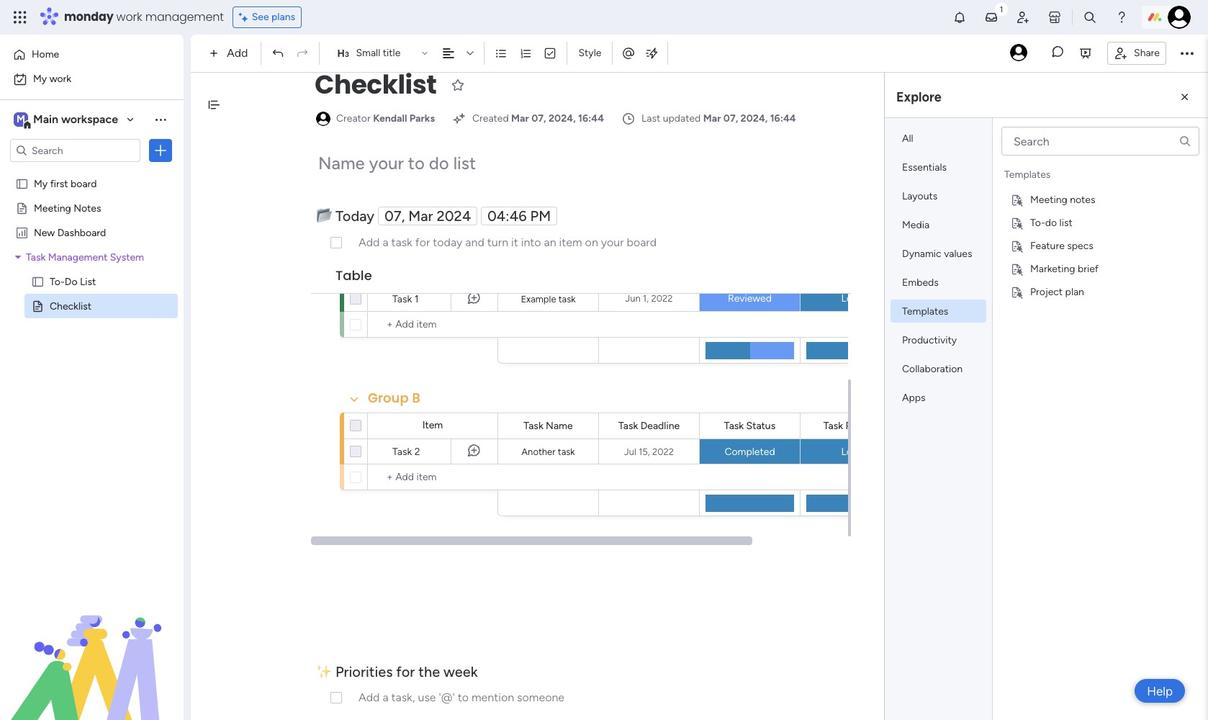 Task type: describe. For each thing, give the bounding box(es) containing it.
dynamic
[[902, 248, 942, 260]]

dynamic values
[[902, 248, 973, 260]]

jul
[[624, 446, 636, 457]]

1 horizontal spatial mar
[[511, 112, 529, 125]]

lottie animation element
[[0, 575, 184, 720]]

style
[[579, 47, 602, 59]]

project plan list item
[[999, 280, 1203, 303]]

meeting notes list item
[[999, 188, 1203, 211]]

board
[[71, 177, 97, 189]]

share button
[[1108, 41, 1167, 64]]

2 2024, from the left
[[741, 112, 768, 125]]

first
[[50, 177, 68, 189]]

task for example task
[[559, 293, 576, 304]]

meeting notes
[[1031, 193, 1096, 206]]

feature specs list item
[[999, 234, 1203, 257]]

public board image for my
[[15, 176, 29, 190]]

list box containing my first board
[[0, 168, 184, 512]]

reviewed
[[728, 292, 772, 305]]

monday
[[64, 9, 113, 25]]

2 vertical spatial public board image
[[31, 299, 45, 313]]

do
[[65, 275, 77, 287]]

collaboration list item
[[891, 357, 987, 380]]

1,
[[643, 293, 649, 304]]

search image
[[1179, 135, 1192, 148]]

workspace options image
[[153, 112, 168, 127]]

0 vertical spatial options image
[[153, 143, 168, 158]]

title
[[383, 47, 401, 59]]

button padding image
[[1178, 90, 1193, 104]]

checklist inside list box
[[50, 300, 92, 312]]

home link
[[9, 43, 175, 66]]

item
[[423, 419, 443, 431]]

productivity list item
[[891, 328, 987, 351]]

marketing
[[1031, 263, 1076, 275]]

04:46
[[488, 207, 527, 225]]

my for my first board
[[34, 177, 48, 189]]

see
[[252, 11, 269, 23]]

list
[[80, 275, 96, 287]]

home option
[[9, 43, 175, 66]]

task management system
[[26, 251, 144, 263]]

2022 for jun 1, 2022
[[651, 293, 673, 304]]

for
[[396, 663, 415, 681]]

v2 ellipsis image
[[1181, 44, 1194, 63]]

see plans button
[[232, 6, 302, 28]]

Task Deadline field
[[615, 418, 684, 434]]

1 2024, from the left
[[549, 112, 576, 125]]

help
[[1147, 684, 1173, 698]]

today
[[336, 207, 375, 225]]

work for my
[[49, 73, 71, 85]]

mention image
[[622, 46, 636, 60]]

style button
[[572, 41, 608, 66]]

07, for 2024
[[385, 207, 405, 225]]

task for task deadline
[[619, 420, 638, 432]]

media
[[902, 219, 930, 231]]

work for monday
[[116, 9, 142, 25]]

new dashboard
[[34, 226, 106, 238]]

week
[[444, 663, 478, 681]]

0 horizontal spatial mar
[[409, 207, 433, 225]]

my first board
[[34, 177, 97, 189]]

meeting for meeting notes
[[34, 202, 71, 214]]

task status
[[724, 420, 776, 432]]

public board image for meeting
[[15, 201, 29, 215]]

small title
[[356, 47, 401, 59]]

list
[[1060, 216, 1073, 229]]

monday work management
[[64, 9, 224, 25]]

Checklist field
[[311, 66, 440, 104]]

task for task status
[[724, 420, 744, 432]]

pm
[[531, 207, 551, 225]]

task 2
[[393, 446, 420, 458]]

templates list item
[[891, 300, 987, 323]]

parks
[[410, 112, 435, 125]]

notes
[[74, 202, 101, 214]]

plan
[[1066, 286, 1085, 298]]

1 low from the top
[[841, 292, 860, 305]]

kendall
[[373, 112, 407, 125]]

update feed image
[[985, 10, 999, 24]]

✨
[[316, 663, 332, 681]]

essentials
[[902, 161, 947, 174]]

invite members image
[[1016, 10, 1031, 24]]

created mar 07, 2024, 16:44
[[472, 112, 604, 125]]

m
[[17, 113, 25, 125]]

to-do list
[[1031, 216, 1073, 229]]

group
[[368, 389, 409, 407]]

layouts
[[902, 190, 938, 202]]

to-do list list item
[[999, 211, 1203, 234]]

help button
[[1135, 679, 1185, 703]]

see plans
[[252, 11, 295, 23]]

project plan
[[1031, 286, 1085, 298]]

completed
[[725, 445, 775, 458]]

values
[[944, 248, 973, 260]]

📂 today 07, mar 2024
[[316, 207, 471, 225]]

media list item
[[891, 213, 987, 236]]

1 vertical spatial options image
[[320, 281, 332, 317]]

embeds list item
[[891, 271, 987, 294]]

my work
[[33, 73, 71, 85]]

do
[[1046, 216, 1057, 229]]

select product image
[[13, 10, 27, 24]]

priorities
[[336, 663, 393, 681]]



Task type: locate. For each thing, give the bounding box(es) containing it.
meeting notes
[[34, 202, 101, 214]]

name
[[546, 420, 573, 432]]

1 vertical spatial work
[[49, 73, 71, 85]]

15,
[[639, 446, 650, 457]]

task left 2
[[393, 446, 412, 458]]

task for another task
[[558, 447, 575, 457]]

task right example
[[559, 293, 576, 304]]

help image
[[1115, 10, 1129, 24]]

public board image left the first at left
[[15, 176, 29, 190]]

07, right created
[[532, 112, 546, 125]]

productivity
[[902, 334, 957, 346]]

my down home
[[33, 73, 47, 85]]

my work option
[[9, 68, 175, 91]]

2022 right 15, at the bottom of the page
[[652, 446, 674, 457]]

0 vertical spatial task
[[559, 293, 576, 304]]

to- for do
[[1031, 216, 1046, 229]]

0 vertical spatial public board image
[[15, 176, 29, 190]]

checklist image
[[544, 47, 557, 60]]

last
[[642, 112, 661, 125]]

my work link
[[9, 68, 175, 91]]

meeting for meeting notes
[[1031, 193, 1068, 206]]

feature
[[1031, 239, 1065, 252]]

dynamic values image
[[645, 46, 659, 60]]

16:44
[[578, 112, 604, 125], [770, 112, 796, 125]]

bulleted list image
[[495, 47, 508, 60]]

system
[[110, 251, 144, 263]]

checklist down do
[[50, 300, 92, 312]]

0 horizontal spatial 2024,
[[549, 112, 576, 125]]

task right caret down icon at the top
[[26, 251, 46, 263]]

1 vertical spatial low
[[841, 445, 860, 458]]

1 vertical spatial task
[[558, 447, 575, 457]]

2 horizontal spatial 07,
[[724, 112, 738, 125]]

templates inside 'templates' list item
[[902, 305, 949, 318]]

dashboard
[[57, 226, 106, 238]]

work
[[116, 9, 142, 25], [49, 73, 71, 85]]

0 horizontal spatial options image
[[153, 143, 168, 158]]

meeting up the do
[[1031, 193, 1068, 206]]

0 horizontal spatial 07,
[[385, 207, 405, 225]]

to- right public board icon
[[50, 275, 65, 287]]

workspace selection element
[[14, 111, 120, 130]]

options image left the table
[[320, 281, 332, 317]]

Table field
[[332, 266, 376, 285]]

+ Add item text field
[[375, 469, 492, 486]]

Group B field
[[364, 389, 424, 408]]

to- for do
[[50, 275, 65, 287]]

marketing brief
[[1031, 263, 1099, 275]]

task inside task deadline field
[[619, 420, 638, 432]]

1 vertical spatial public board image
[[15, 201, 29, 215]]

04:46 pm
[[488, 207, 551, 225]]

2 horizontal spatial mar
[[703, 112, 721, 125]]

task down name
[[558, 447, 575, 457]]

last updated mar 07, 2024, 16:44
[[642, 112, 796, 125]]

public dashboard image
[[15, 225, 29, 239]]

1 horizontal spatial 16:44
[[770, 112, 796, 125]]

mar right "updated"
[[703, 112, 721, 125]]

explore
[[897, 89, 942, 105]]

low
[[841, 292, 860, 305], [841, 445, 860, 458]]

share
[[1134, 46, 1160, 59]]

1 horizontal spatial to-
[[1031, 216, 1046, 229]]

task for task name
[[524, 420, 544, 432]]

task for task management system
[[26, 251, 46, 263]]

to-do list
[[50, 275, 96, 287]]

mar left 2024
[[409, 207, 433, 225]]

example task
[[521, 293, 576, 304]]

2
[[415, 446, 420, 458]]

0 horizontal spatial templates
[[902, 305, 949, 318]]

meeting
[[1031, 193, 1068, 206], [34, 202, 71, 214]]

📂
[[316, 207, 332, 225]]

0 horizontal spatial work
[[49, 73, 71, 85]]

1
[[415, 293, 419, 305]]

1 16:44 from the left
[[578, 112, 604, 125]]

workspace
[[61, 112, 118, 126]]

caret down image
[[15, 252, 21, 262]]

1 horizontal spatial 2024,
[[741, 112, 768, 125]]

to- inside to-do list list item
[[1031, 216, 1046, 229]]

✨ priorities for the week
[[316, 663, 478, 681]]

meeting inside list box
[[34, 202, 71, 214]]

1 horizontal spatial templates
[[1005, 169, 1051, 181]]

1 horizontal spatial meeting
[[1031, 193, 1068, 206]]

the
[[419, 663, 440, 681]]

Search search field
[[1002, 127, 1200, 156]]

work inside option
[[49, 73, 71, 85]]

07, right today
[[385, 207, 405, 225]]

home
[[32, 48, 59, 60]]

None field
[[820, 418, 882, 434]]

my inside my work option
[[33, 73, 47, 85]]

public board image
[[15, 176, 29, 190], [15, 201, 29, 215], [31, 299, 45, 313]]

0 vertical spatial my
[[33, 73, 47, 85]]

board activity image
[[1010, 44, 1028, 61]]

task inside the task status field
[[724, 420, 744, 432]]

my left the first at left
[[34, 177, 48, 189]]

0 horizontal spatial meeting
[[34, 202, 71, 214]]

my for my work
[[33, 73, 47, 85]]

task name
[[524, 420, 573, 432]]

task inside "task name" 'field'
[[524, 420, 544, 432]]

essentials list item
[[891, 156, 987, 179]]

marketing brief list item
[[999, 257, 1203, 280]]

0 horizontal spatial checklist
[[50, 300, 92, 312]]

07, for 16:44
[[532, 112, 546, 125]]

jun
[[625, 293, 641, 304]]

2024
[[437, 207, 471, 225]]

management
[[48, 251, 107, 263]]

updated
[[663, 112, 701, 125]]

task 1
[[393, 293, 419, 305]]

options image
[[153, 143, 168, 158], [320, 281, 332, 317]]

public board image up public dashboard 'image'
[[15, 201, 29, 215]]

work right monday
[[116, 9, 142, 25]]

task deadline
[[619, 420, 680, 432]]

creator kendall parks
[[336, 112, 435, 125]]

specs
[[1068, 239, 1094, 252]]

2 16:44 from the left
[[770, 112, 796, 125]]

+ Add item text field
[[375, 316, 492, 333]]

monday marketplace image
[[1048, 10, 1062, 24]]

to- up the feature
[[1031, 216, 1046, 229]]

0 vertical spatial to-
[[1031, 216, 1046, 229]]

public board image
[[31, 274, 45, 288]]

1 horizontal spatial options image
[[320, 281, 332, 317]]

1 vertical spatial checklist
[[50, 300, 92, 312]]

jun 1, 2022
[[625, 293, 673, 304]]

2024,
[[549, 112, 576, 125], [741, 112, 768, 125]]

brief
[[1078, 263, 1099, 275]]

task for task 1
[[393, 293, 412, 305]]

0 horizontal spatial 16:44
[[578, 112, 604, 125]]

created
[[472, 112, 509, 125]]

kendall parks image
[[1168, 6, 1191, 29]]

task left name
[[524, 420, 544, 432]]

notifications image
[[953, 10, 967, 24]]

notes
[[1070, 193, 1096, 206]]

2022 for jul 15, 2022
[[652, 446, 674, 457]]

numbered list image
[[520, 47, 533, 60]]

status
[[747, 420, 776, 432]]

1 horizontal spatial work
[[116, 9, 142, 25]]

options image down "workspace options" image
[[153, 143, 168, 158]]

my inside list box
[[34, 177, 48, 189]]

task for task 2
[[393, 446, 412, 458]]

add to favorites image
[[451, 77, 466, 92]]

plans
[[272, 11, 295, 23]]

meeting down the first at left
[[34, 202, 71, 214]]

list box
[[0, 168, 184, 512]]

0 vertical spatial work
[[116, 9, 142, 25]]

search everything image
[[1083, 10, 1098, 24]]

1 vertical spatial templates
[[902, 305, 949, 318]]

example
[[521, 293, 556, 304]]

option
[[0, 170, 184, 173]]

workspace image
[[14, 112, 28, 127]]

task left 1
[[393, 293, 412, 305]]

Task Name field
[[520, 418, 577, 434]]

small
[[356, 47, 380, 59]]

task up jul
[[619, 420, 638, 432]]

07,
[[532, 112, 546, 125], [724, 112, 738, 125], [385, 207, 405, 225]]

task
[[559, 293, 576, 304], [558, 447, 575, 457]]

2022
[[651, 293, 673, 304], [652, 446, 674, 457]]

Search in workspace field
[[30, 142, 120, 159]]

dynamic values list item
[[891, 242, 987, 265]]

templates up productivity
[[902, 305, 949, 318]]

0 vertical spatial 2022
[[651, 293, 673, 304]]

1 image
[[995, 1, 1008, 17]]

creator
[[336, 112, 371, 125]]

add button
[[204, 42, 257, 65]]

1 horizontal spatial checklist
[[315, 66, 437, 103]]

2 low from the top
[[841, 445, 860, 458]]

0 vertical spatial templates
[[1005, 169, 1051, 181]]

work down home
[[49, 73, 71, 85]]

table
[[336, 266, 372, 284]]

None search field
[[1002, 127, 1200, 156]]

checklist down small title
[[315, 66, 437, 103]]

group b
[[368, 389, 421, 407]]

1 vertical spatial 2022
[[652, 446, 674, 457]]

apps list item
[[891, 386, 987, 409]]

public board image down public board icon
[[31, 299, 45, 313]]

b
[[412, 389, 421, 407]]

collaboration
[[902, 363, 963, 375]]

undo ⌘+z image
[[272, 47, 285, 60]]

to- inside list box
[[50, 275, 65, 287]]

management
[[145, 9, 224, 25]]

templates up meeting notes
[[1005, 169, 1051, 181]]

add
[[227, 46, 248, 60]]

0 vertical spatial low
[[841, 292, 860, 305]]

embeds
[[902, 277, 939, 289]]

another
[[522, 447, 556, 457]]

task inside list box
[[26, 251, 46, 263]]

templates
[[1005, 169, 1051, 181], [902, 305, 949, 318]]

2022 right the 1,
[[651, 293, 673, 304]]

1 vertical spatial my
[[34, 177, 48, 189]]

meeting inside list item
[[1031, 193, 1068, 206]]

jul 15, 2022
[[624, 446, 674, 457]]

07, right "updated"
[[724, 112, 738, 125]]

main
[[33, 112, 58, 126]]

lottie animation image
[[0, 575, 184, 720]]

my
[[33, 73, 47, 85], [34, 177, 48, 189]]

apps
[[902, 392, 926, 404]]

0 horizontal spatial to-
[[50, 275, 65, 287]]

task left "status"
[[724, 420, 744, 432]]

feature specs
[[1031, 239, 1094, 252]]

0 vertical spatial checklist
[[315, 66, 437, 103]]

project
[[1031, 286, 1063, 298]]

another task
[[522, 447, 575, 457]]

1 horizontal spatial 07,
[[532, 112, 546, 125]]

checklist inside field
[[315, 66, 437, 103]]

layouts list item
[[891, 184, 987, 207]]

1 vertical spatial to-
[[50, 275, 65, 287]]

all list item
[[891, 127, 987, 150]]

mar right created
[[511, 112, 529, 125]]

new
[[34, 226, 55, 238]]

all
[[902, 133, 914, 145]]

Task Status field
[[721, 418, 779, 434]]

main workspace
[[33, 112, 118, 126]]



Task type: vqa. For each thing, say whether or not it's contained in the screenshot.
Public board icon to the bottom
yes



